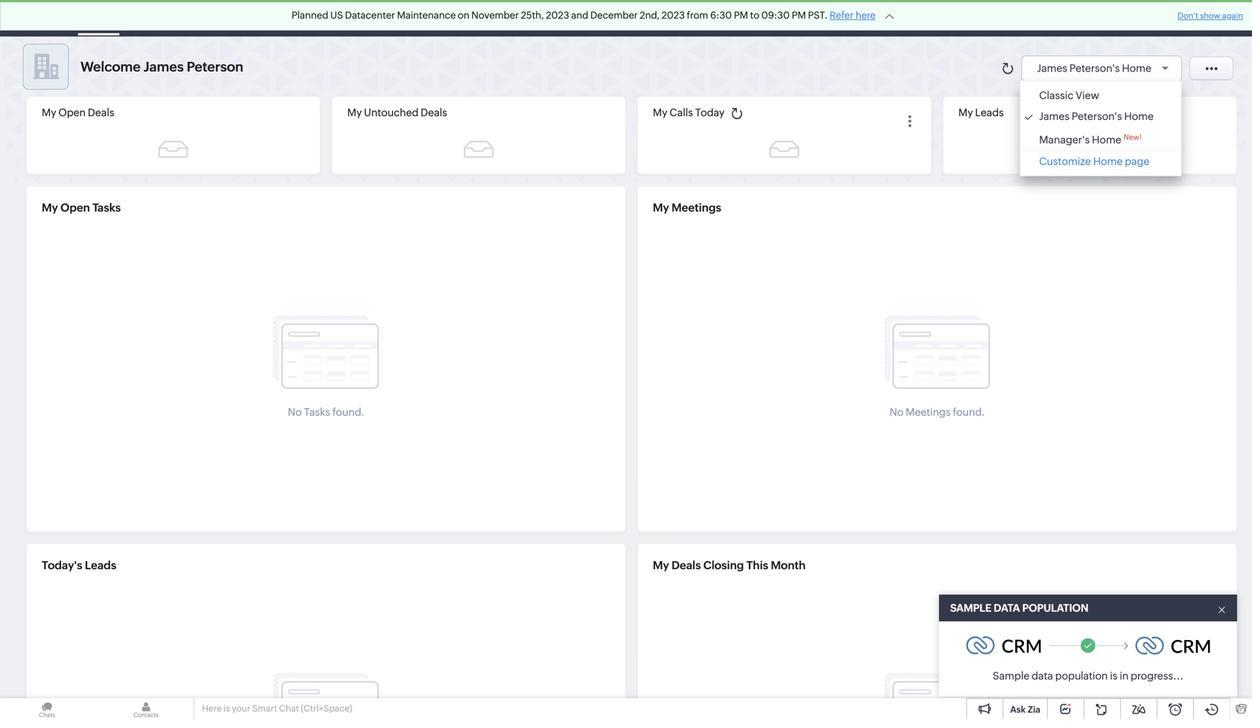 Task type: locate. For each thing, give the bounding box(es) containing it.
is
[[1110, 670, 1118, 682], [224, 704, 230, 714]]

james peterson's home
[[1037, 62, 1152, 74], [1040, 110, 1154, 122]]

profile image
[[1185, 6, 1209, 30]]

products link
[[663, 0, 731, 36]]

manager's home new!
[[1040, 133, 1142, 146]]

open for tasks
[[60, 201, 90, 214]]

1 found. from the left
[[333, 406, 364, 418]]

1 horizontal spatial pm
[[792, 10, 806, 21]]

james down the classic
[[1040, 110, 1070, 122]]

0 vertical spatial james peterson's home
[[1037, 62, 1152, 74]]

1 vertical spatial open
[[60, 201, 90, 214]]

deals right untouched
[[421, 107, 447, 119]]

signals image
[[1057, 0, 1086, 37]]

james peterson's home down classic view link
[[1040, 110, 1154, 122]]

25th,
[[521, 10, 544, 21]]

calls right the on
[[498, 12, 521, 24]]

2023 left and
[[546, 10, 569, 21]]

0 horizontal spatial no
[[288, 406, 302, 418]]

0 horizontal spatial 2023
[[546, 10, 569, 21]]

0 vertical spatial meetings
[[429, 12, 474, 24]]

untouched
[[364, 107, 419, 119]]

accounts link
[[246, 0, 316, 36]]

tasks
[[379, 12, 405, 24], [93, 201, 121, 214], [304, 406, 330, 418]]

datacenter
[[345, 10, 395, 21]]

is left your
[[224, 704, 230, 714]]

zia
[[1028, 705, 1041, 715]]

data
[[1032, 670, 1054, 682]]

chats image
[[0, 699, 94, 719]]

sample
[[951, 602, 992, 614], [993, 670, 1030, 682]]

found. for my open tasks
[[333, 406, 364, 418]]

1 horizontal spatial is
[[1110, 670, 1118, 682]]

2023
[[546, 10, 569, 21], [662, 10, 685, 21]]

1 horizontal spatial leads
[[976, 107, 1004, 119]]

my for my untouched deals
[[347, 107, 362, 119]]

0 horizontal spatial pm
[[734, 10, 749, 21]]

don't
[[1178, 11, 1199, 21]]

1 vertical spatial james peterson's home link
[[1025, 110, 1178, 122]]

again
[[1223, 11, 1244, 21]]

search element
[[1027, 0, 1057, 37]]

0 vertical spatial calls
[[498, 12, 521, 24]]

progress...
[[1131, 670, 1184, 682]]

james peterson's home up classic view link
[[1037, 62, 1152, 74]]

today
[[695, 107, 725, 119]]

to
[[750, 10, 760, 21]]

welcome
[[81, 59, 141, 74]]

is left in
[[1110, 670, 1118, 682]]

population
[[1023, 602, 1089, 614]]

my for my deals closing this month
[[653, 559, 669, 572]]

1 horizontal spatial meetings
[[672, 201, 722, 214]]

1 horizontal spatial sample
[[993, 670, 1030, 682]]

peterson's down classic view link
[[1072, 110, 1123, 122]]

classic view link
[[1025, 89, 1178, 101]]

my calls today
[[653, 107, 725, 119]]

0 vertical spatial tasks
[[379, 12, 405, 24]]

1 horizontal spatial 2023
[[662, 10, 685, 21]]

2 no from the left
[[890, 406, 904, 418]]

0 horizontal spatial meetings
[[429, 12, 474, 24]]

deals left tasks link
[[328, 12, 355, 24]]

my leads
[[959, 107, 1004, 119]]

no
[[288, 406, 302, 418], [890, 406, 904, 418]]

0 vertical spatial sample
[[951, 602, 992, 614]]

my open tasks
[[42, 201, 121, 214]]

classic view
[[1040, 89, 1100, 101]]

my untouched deals
[[347, 107, 447, 119]]

james peterson's home for topmost james peterson's home link
[[1037, 62, 1152, 74]]

ask
[[1011, 705, 1026, 715]]

my
[[42, 107, 56, 119], [347, 107, 362, 119], [653, 107, 668, 119], [959, 107, 973, 119], [42, 201, 58, 214], [653, 201, 669, 214], [653, 559, 669, 572]]

sample data population
[[951, 602, 1089, 614]]

analytics
[[607, 12, 651, 24]]

0 vertical spatial open
[[58, 107, 86, 119]]

my for my leads
[[959, 107, 973, 119]]

pm
[[734, 10, 749, 21], [792, 10, 806, 21]]

1 vertical spatial james peterson's home
[[1040, 110, 1154, 122]]

show
[[1201, 11, 1221, 21]]

home up classic view link
[[1122, 62, 1152, 74]]

calls left today
[[670, 107, 693, 119]]

my for my open deals
[[42, 107, 56, 119]]

tasks inside tasks link
[[379, 12, 405, 24]]

services link
[[731, 0, 796, 36]]

profile element
[[1177, 0, 1218, 36]]

classic
[[1040, 89, 1074, 101]]

from
[[687, 10, 709, 21]]

1 horizontal spatial tasks
[[304, 406, 330, 418]]

sample for sample data population
[[951, 602, 992, 614]]

deals
[[328, 12, 355, 24], [88, 107, 114, 119], [421, 107, 447, 119], [672, 559, 701, 572]]

2 vertical spatial meetings
[[906, 406, 951, 418]]

no meetings found.
[[890, 406, 985, 418]]

2 horizontal spatial tasks
[[379, 12, 405, 24]]

home inside manager's home new!
[[1092, 134, 1122, 146]]

2 horizontal spatial meetings
[[906, 406, 951, 418]]

1 horizontal spatial no
[[890, 406, 904, 418]]

0 horizontal spatial sample
[[951, 602, 992, 614]]

1 vertical spatial sample
[[993, 670, 1030, 682]]

leads
[[976, 107, 1004, 119], [85, 559, 116, 572]]

meetings
[[429, 12, 474, 24], [672, 201, 722, 214], [906, 406, 951, 418]]

pm left to
[[734, 10, 749, 21]]

0 vertical spatial peterson's
[[1070, 62, 1120, 74]]

09:30
[[762, 10, 790, 21]]

james peterson's home link down classic view link
[[1025, 110, 1178, 122]]

1 no from the left
[[288, 406, 302, 418]]

pst.
[[808, 10, 828, 21]]

james peterson's home link up classic view link
[[1037, 62, 1174, 74]]

no tasks found.
[[288, 406, 364, 418]]

analytics link
[[595, 0, 663, 36]]

my meetings
[[653, 201, 722, 214]]

open
[[58, 107, 86, 119], [60, 201, 90, 214]]

james peterson's home link
[[1037, 62, 1174, 74], [1025, 110, 1178, 122]]

1 pm from the left
[[734, 10, 749, 21]]

don't show again link
[[1178, 11, 1244, 21]]

1 2023 from the left
[[546, 10, 569, 21]]

0 horizontal spatial tasks
[[93, 201, 121, 214]]

home up customize home page link
[[1092, 134, 1122, 146]]

customize home page link
[[1025, 156, 1178, 168]]

2 vertical spatial tasks
[[304, 406, 330, 418]]

1 vertical spatial calls
[[670, 107, 693, 119]]

refer
[[830, 10, 854, 21]]

1 horizontal spatial found.
[[953, 406, 985, 418]]

data
[[994, 602, 1020, 614]]

2023 right 2nd,
[[662, 10, 685, 21]]

peterson's
[[1070, 62, 1120, 74], [1072, 110, 1123, 122]]

1 vertical spatial is
[[224, 704, 230, 714]]

0 horizontal spatial found.
[[333, 406, 364, 418]]

0 horizontal spatial leads
[[85, 559, 116, 572]]

chat
[[279, 704, 299, 714]]

1 vertical spatial tasks
[[93, 201, 121, 214]]

crm image
[[1136, 637, 1210, 655]]

leads for today's leads
[[85, 559, 116, 572]]

pm left pst.
[[792, 10, 806, 21]]

no for my open tasks
[[288, 406, 302, 418]]

0 horizontal spatial is
[[224, 704, 230, 714]]

james
[[144, 59, 184, 74], [1037, 62, 1068, 74], [1040, 110, 1070, 122]]

2 found. from the left
[[953, 406, 985, 418]]

0 vertical spatial leads
[[976, 107, 1004, 119]]

1 vertical spatial leads
[[85, 559, 116, 572]]

1 vertical spatial meetings
[[672, 201, 722, 214]]

my for my meetings
[[653, 201, 669, 214]]

calls
[[498, 12, 521, 24], [670, 107, 693, 119]]

products
[[675, 12, 719, 24]]

peterson's up classic view link
[[1070, 62, 1120, 74]]



Task type: vqa. For each thing, say whether or not it's contained in the screenshot.
the Next Record image
no



Task type: describe. For each thing, give the bounding box(es) containing it.
upgrade
[[913, 19, 956, 29]]

smart
[[252, 704, 277, 714]]

maintenance
[[397, 10, 456, 21]]

1 vertical spatial peterson's
[[1072, 110, 1123, 122]]

view
[[1076, 89, 1100, 101]]

leads for my leads
[[976, 107, 1004, 119]]

6:30
[[711, 10, 732, 21]]

reports
[[545, 12, 583, 24]]

my deals closing this month
[[653, 559, 806, 572]]

month
[[771, 559, 806, 572]]

home up new!
[[1125, 110, 1154, 122]]

new!
[[1124, 133, 1142, 141]]

this
[[747, 559, 769, 572]]

today's leads
[[42, 559, 116, 572]]

meetings for no meetings found.
[[906, 406, 951, 418]]

home down manager's home new!
[[1094, 156, 1123, 168]]

2 2023 from the left
[[662, 10, 685, 21]]

your
[[232, 704, 250, 714]]

found. for my meetings
[[953, 406, 985, 418]]

manager's
[[1040, 134, 1090, 146]]

deals down welcome
[[88, 107, 114, 119]]

planned us datacenter maintenance on november 25th, 2023 and december 2nd, 2023 from 6:30 pm to 09:30 pm pst. refer here
[[292, 10, 876, 21]]

contacts image
[[99, 699, 193, 719]]

customize
[[1040, 156, 1092, 168]]

page
[[1125, 156, 1150, 168]]

create menu element
[[990, 0, 1027, 36]]

setup element
[[1147, 0, 1177, 37]]

december
[[591, 10, 638, 21]]

and
[[571, 10, 589, 21]]

0 horizontal spatial calls
[[498, 12, 521, 24]]

2nd,
[[640, 10, 660, 21]]

0 vertical spatial james peterson's home link
[[1037, 62, 1174, 74]]

1 horizontal spatial calls
[[670, 107, 693, 119]]

don't show again
[[1178, 11, 1244, 21]]

here is your smart chat (ctrl+space)
[[202, 704, 352, 714]]

refer here link
[[830, 10, 876, 21]]

no for my meetings
[[890, 406, 904, 418]]

james left the peterson
[[144, 59, 184, 74]]

welcome james peterson
[[81, 59, 243, 74]]

open for deals
[[58, 107, 86, 119]]

reports link
[[533, 0, 595, 36]]

deals link
[[316, 0, 367, 36]]

ask zia
[[1011, 705, 1041, 715]]

planned
[[292, 10, 328, 21]]

0 vertical spatial is
[[1110, 670, 1118, 682]]

projects link
[[796, 0, 859, 36]]

(ctrl+space)
[[301, 704, 352, 714]]

meetings link
[[417, 0, 486, 36]]

my open deals
[[42, 107, 114, 119]]

deals left the closing
[[672, 559, 701, 572]]

us
[[330, 10, 343, 21]]

november
[[472, 10, 519, 21]]

meetings for my meetings
[[672, 201, 722, 214]]

my for my calls today
[[653, 107, 668, 119]]

peterson
[[187, 59, 243, 74]]

customize home page
[[1040, 156, 1150, 168]]

marketplace element
[[1116, 0, 1147, 36]]

2 pm from the left
[[792, 10, 806, 21]]

closing
[[704, 559, 744, 572]]

in
[[1120, 670, 1129, 682]]

today's
[[42, 559, 82, 572]]

calls link
[[486, 0, 533, 36]]

my for my open tasks
[[42, 201, 58, 214]]

population
[[1056, 670, 1108, 682]]

sample for sample data population is in progress...
[[993, 670, 1030, 682]]

services
[[743, 12, 784, 24]]

projects
[[808, 12, 847, 24]]

on
[[458, 10, 470, 21]]

accounts
[[258, 12, 304, 24]]

here
[[202, 704, 222, 714]]

james peterson's home for bottommost james peterson's home link
[[1040, 110, 1154, 122]]

james up the classic
[[1037, 62, 1068, 74]]

sample data population is in progress...
[[993, 670, 1184, 682]]

tasks link
[[367, 0, 417, 36]]

here
[[856, 10, 876, 21]]



